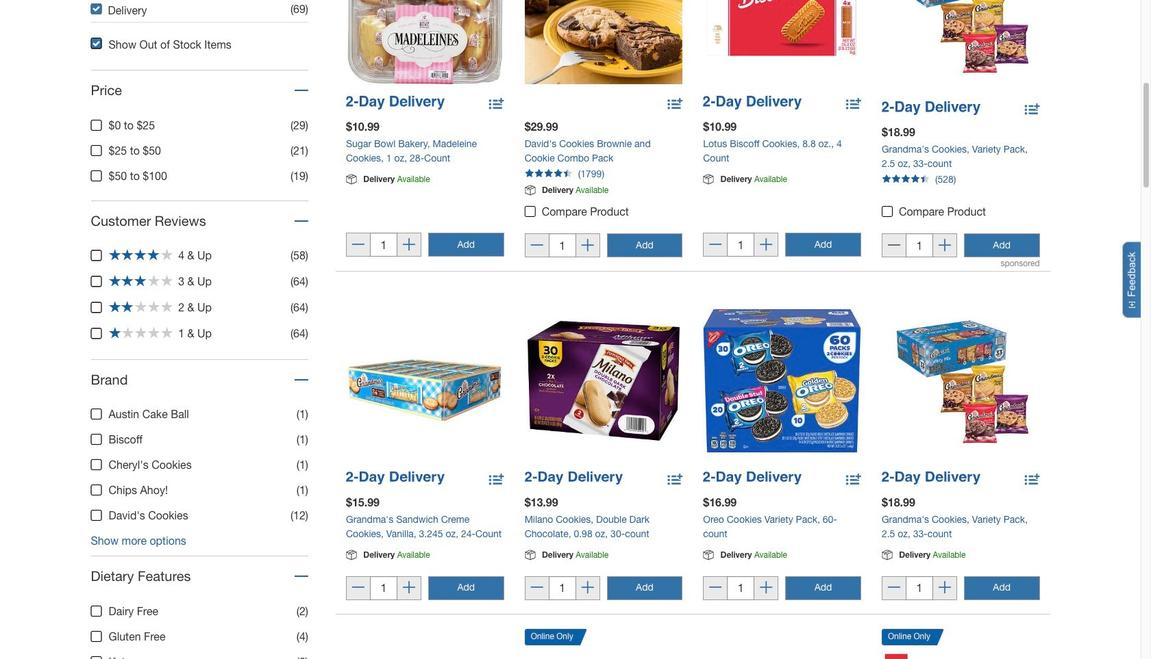 Task type: vqa. For each thing, say whether or not it's contained in the screenshot.
the base
no



Task type: describe. For each thing, give the bounding box(es) containing it.
decrease quantity image for lotus biscoff cookies, 8.8 oz., 4 count image
[[709, 238, 722, 253]]

increase quantity image for oreo cookies variety pack, 60-count image
[[760, 582, 772, 596]]

st michel madeleine, classic french sponge cake 100 - count image
[[882, 651, 1040, 660]]

increase quantity image for add to list  lotus biscoff cookies, 8.8 oz., 4 count image
[[760, 238, 772, 253]]

sugar bowl bakery, madeleine cookies, 1 oz, 28-count image
[[346, 0, 504, 85]]

add to list  grandma's sandwich creme cookies, vanilla, 3.245 oz, 24-count image
[[489, 472, 504, 490]]

add to list  david's cookies brownie and cookie combo pack image
[[668, 96, 683, 114]]

add to list image
[[1025, 100, 1040, 114]]

rated 4.422399 out of 5 stars based on 528 reviews. element
[[872, 172, 1050, 189]]

decrease quantity image for add to list  grandma's cookies, variety pack, 2.5 oz, 33-count image
[[888, 582, 900, 596]]

decrease quantity image for oreo cookies variety pack, 60-count image
[[709, 582, 722, 596]]

increase quantity image for add to list  grandma's cookies, variety pack, 2.5 oz, 33-count image
[[939, 582, 951, 596]]

1 grandma's cookies, variety pack, 2.5 oz, 33-count image from the top
[[882, 0, 1040, 90]]

decrease quantity image for milano cookies, double dark chocolate, 0.98 oz, 30-count image
[[531, 582, 543, 596]]

2-day delivery image for second grandma's cookies, variety pack, 2.5 oz, 33-count image
[[882, 472, 980, 485]]

add to list  grandma's cookies, variety pack, 2.5 oz, 33-count image
[[1025, 472, 1040, 490]]

add to list  milano cookies, double dark chocolate, 0.98 oz, 30-count image
[[668, 472, 683, 490]]



Task type: locate. For each thing, give the bounding box(es) containing it.
decrease quantity image
[[352, 238, 365, 253], [888, 239, 900, 253], [888, 582, 900, 596]]

decrease quantity image
[[709, 238, 722, 253], [531, 239, 543, 253], [352, 582, 365, 596], [531, 582, 543, 596], [709, 582, 722, 596]]

2-day delivery image for milano cookies, double dark chocolate, 0.98 oz, 30-count image
[[525, 472, 623, 485]]

increase quantity image for grandma's sandwich creme cookies, vanilla, 3.245 oz, 24-count image
[[403, 582, 415, 596]]

None text field
[[370, 233, 397, 257], [549, 234, 576, 258], [370, 577, 397, 601], [906, 577, 933, 601], [370, 233, 397, 257], [549, 234, 576, 258], [370, 577, 397, 601], [906, 577, 933, 601]]

increase quantity image
[[403, 238, 415, 253], [760, 238, 772, 253], [939, 239, 951, 253], [939, 582, 951, 596]]

add to list  oreo cookies variety pack, 60-count image
[[846, 472, 861, 490]]

Quantity  text field
[[906, 234, 933, 258]]

1 vertical spatial grandma's cookies, variety pack, 2.5 oz, 33-count image
[[882, 302, 1040, 460]]

increase quantity image
[[582, 239, 594, 253], [403, 582, 415, 596], [582, 582, 594, 596], [760, 582, 772, 596]]

milano cookies, double dark chocolate, 0.98 oz, 30-count image
[[525, 302, 683, 460]]

lotus biscoff cookies, 8.8 oz., 4 count image
[[703, 0, 861, 85]]

oreo cookies variety pack, 60-count image
[[703, 302, 861, 460]]

None text field
[[727, 233, 755, 257], [549, 577, 576, 601], [727, 577, 755, 601], [727, 233, 755, 257], [549, 577, 576, 601], [727, 577, 755, 601]]

increase quantity image for milano cookies, double dark chocolate, 0.98 oz, 30-count image
[[582, 582, 594, 596]]

grandma's cookies, variety pack, 2.5 oz, 33-count image
[[882, 0, 1040, 90], [882, 302, 1040, 460]]

david's cookies brownie and cookie combo pack image
[[525, 0, 683, 85]]

0 vertical spatial grandma's cookies, variety pack, 2.5 oz, 33-count image
[[882, 0, 1040, 90]]

2-day delivery image
[[346, 96, 445, 110], [703, 96, 802, 110], [882, 102, 980, 115], [346, 472, 445, 485], [525, 472, 623, 485], [703, 472, 802, 485], [882, 472, 980, 485]]

2-day delivery image for grandma's sandwich creme cookies, vanilla, 3.245 oz, 24-count image
[[346, 472, 445, 485]]

add to list  sugar bowl bakery, madeleine cookies, 1 oz, 28-count image
[[489, 96, 504, 114]]

2 grandma's cookies, variety pack, 2.5 oz, 33-count image from the top
[[882, 302, 1040, 460]]

decrease quantity image for add to list  sugar bowl bakery, madeleine cookies, 1 oz, 28-count image
[[352, 238, 365, 253]]

2-day delivery image for sugar bowl bakery, madeleine cookies, 1 oz, 28-count image
[[346, 96, 445, 110]]

increase quantity image for add to list  sugar bowl bakery, madeleine cookies, 1 oz, 28-count image
[[403, 238, 415, 253]]

add to list  lotus biscoff cookies, 8.8 oz., 4 count image
[[846, 96, 861, 114]]

2-day delivery image for oreo cookies variety pack, 60-count image
[[703, 472, 802, 485]]

grandma's sandwich creme cookies, vanilla, 3.245 oz, 24-count image
[[346, 302, 504, 460]]

david's cookies decadent triple chocolate made with mini hershey's kisses and reese's peanut butter cup cookies tin – 2 count image
[[525, 651, 683, 660]]

decrease quantity image for grandma's sandwich creme cookies, vanilla, 3.245 oz, 24-count image
[[352, 582, 365, 596]]

2-day delivery image for lotus biscoff cookies, 8.8 oz., 4 count image
[[703, 96, 802, 110]]



